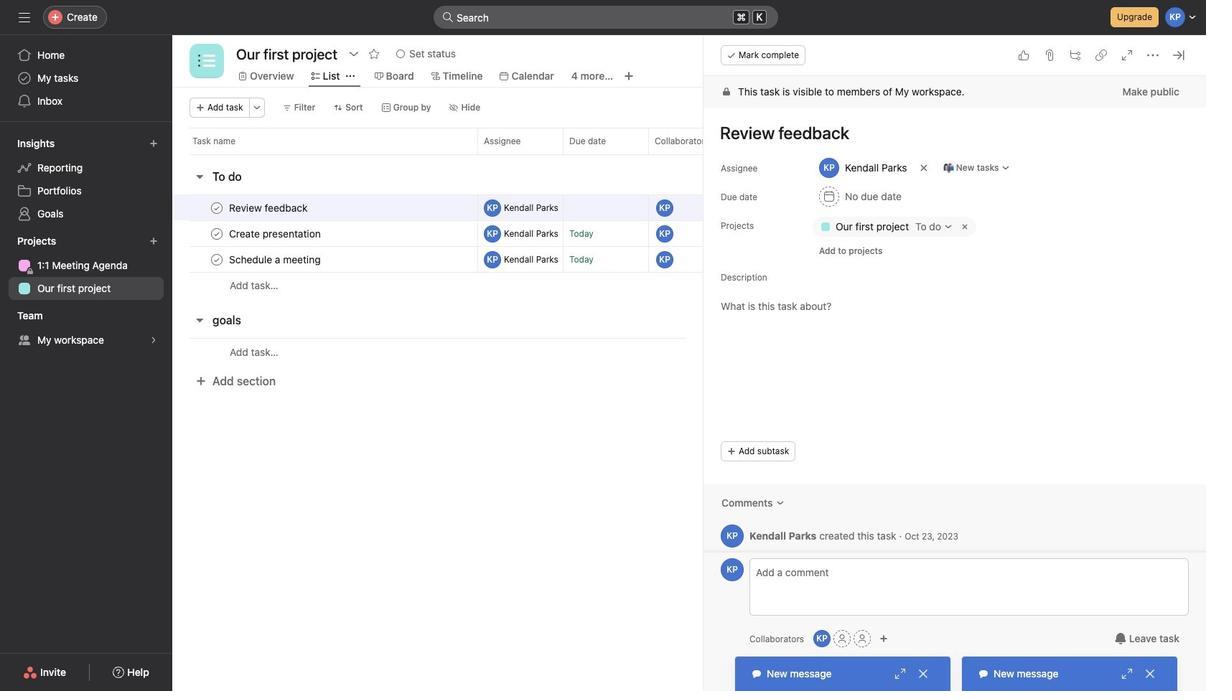 Task type: locate. For each thing, give the bounding box(es) containing it.
close image
[[1145, 669, 1156, 680]]

0 vertical spatial mark complete image
[[208, 199, 226, 217]]

see details, my workspace image
[[149, 336, 158, 345]]

mark complete image up mark complete image
[[208, 199, 226, 217]]

add tab image
[[624, 70, 635, 82]]

prominent image
[[442, 11, 454, 23]]

review feedback dialog
[[704, 35, 1207, 692]]

task name text field inside create presentation cell
[[226, 227, 325, 241]]

row
[[172, 128, 981, 154], [190, 154, 947, 155], [172, 194, 965, 222], [172, 219, 965, 248], [172, 245, 965, 274], [172, 272, 965, 299], [172, 338, 965, 366]]

1 expand new message image from the left
[[895, 669, 906, 680]]

more actions image
[[253, 103, 261, 112]]

None text field
[[233, 41, 341, 67]]

expand new message image
[[895, 669, 906, 680], [1122, 669, 1133, 680]]

list image
[[198, 52, 215, 70]]

hide sidebar image
[[19, 11, 30, 23]]

Mark complete checkbox
[[208, 225, 226, 242], [208, 251, 226, 268]]

copy task link image
[[1096, 50, 1107, 61]]

2 mark complete checkbox from the top
[[208, 251, 226, 268]]

task name text field inside "review feedback" cell
[[226, 201, 312, 215]]

0 vertical spatial task name text field
[[226, 201, 312, 215]]

Task name text field
[[226, 201, 312, 215], [226, 227, 325, 241]]

open user profile image
[[721, 559, 744, 582]]

1 mark complete image from the top
[[208, 199, 226, 217]]

expand new message image left close icon
[[1122, 669, 1133, 680]]

close image
[[918, 669, 929, 680]]

review feedback cell
[[172, 195, 478, 221]]

full screen image
[[1122, 50, 1133, 61]]

1 mark complete checkbox from the top
[[208, 225, 226, 242]]

more actions for this task image
[[1148, 50, 1159, 61]]

2 task name text field from the top
[[226, 227, 325, 241]]

tab actions image
[[346, 72, 354, 80]]

teams element
[[0, 303, 172, 355]]

mark complete image inside "review feedback" cell
[[208, 199, 226, 217]]

mark complete checkbox inside the schedule a meeting cell
[[208, 251, 226, 268]]

mark complete image
[[208, 251, 226, 268]]

1 horizontal spatial expand new message image
[[1122, 669, 1133, 680]]

mark complete checkbox inside create presentation cell
[[208, 225, 226, 242]]

mark complete image down mark complete checkbox on the top left of page
[[208, 225, 226, 242]]

1 vertical spatial task name text field
[[226, 227, 325, 241]]

1 task name text field from the top
[[226, 201, 312, 215]]

Search tasks, projects, and more text field
[[434, 6, 779, 29]]

None field
[[434, 6, 779, 29]]

mark complete image inside create presentation cell
[[208, 225, 226, 242]]

open user profile image
[[721, 525, 744, 548]]

main content
[[704, 76, 1207, 566]]

mark complete checkbox for task name text box inside create presentation cell
[[208, 225, 226, 242]]

expand new message image left close image
[[895, 669, 906, 680]]

0 vertical spatial mark complete checkbox
[[208, 225, 226, 242]]

Mark complete checkbox
[[208, 199, 226, 217]]

remove assignee image
[[920, 164, 928, 172]]

schedule a meeting cell
[[172, 246, 478, 273]]

2 expand new message image from the left
[[1122, 669, 1133, 680]]

1 vertical spatial mark complete image
[[208, 225, 226, 242]]

2 mark complete image from the top
[[208, 225, 226, 242]]

1 vertical spatial mark complete checkbox
[[208, 251, 226, 268]]

0 horizontal spatial expand new message image
[[895, 669, 906, 680]]

new project or portfolio image
[[149, 237, 158, 246]]

expand new message image for close icon
[[1122, 669, 1133, 680]]

mark complete image
[[208, 199, 226, 217], [208, 225, 226, 242]]



Task type: describe. For each thing, give the bounding box(es) containing it.
expand new message image for close image
[[895, 669, 906, 680]]

insights element
[[0, 131, 172, 228]]

mark complete image for task name text box inside create presentation cell
[[208, 225, 226, 242]]

projects element
[[0, 228, 172, 303]]

mark complete checkbox for task name text field
[[208, 251, 226, 268]]

Task Name text field
[[711, 116, 1189, 149]]

close details image
[[1174, 50, 1185, 61]]

0 likes. click to like this task image
[[1018, 50, 1030, 61]]

Task name text field
[[226, 252, 325, 267]]

collapse task list for this group image
[[194, 171, 205, 182]]

create presentation cell
[[172, 220, 478, 247]]

mark complete image for task name text box in the "review feedback" cell
[[208, 199, 226, 217]]

collapse task list for this group image
[[194, 315, 205, 326]]

add or remove collaborators image
[[880, 635, 888, 643]]

global element
[[0, 35, 172, 121]]

task name text field for "review feedback" cell
[[226, 201, 312, 215]]

new insights image
[[149, 139, 158, 148]]

add subtask image
[[1070, 50, 1082, 61]]

header to do tree grid
[[172, 194, 965, 299]]

attachments: add a file to this task, review feedback image
[[1044, 50, 1056, 61]]

remove image
[[959, 221, 971, 233]]

show options image
[[348, 48, 360, 60]]

task name text field for create presentation cell
[[226, 227, 325, 241]]

add or remove collaborators image
[[814, 631, 831, 648]]

add to starred image
[[368, 48, 380, 60]]



Task type: vqa. For each thing, say whether or not it's contained in the screenshot.
right "updates"
no



